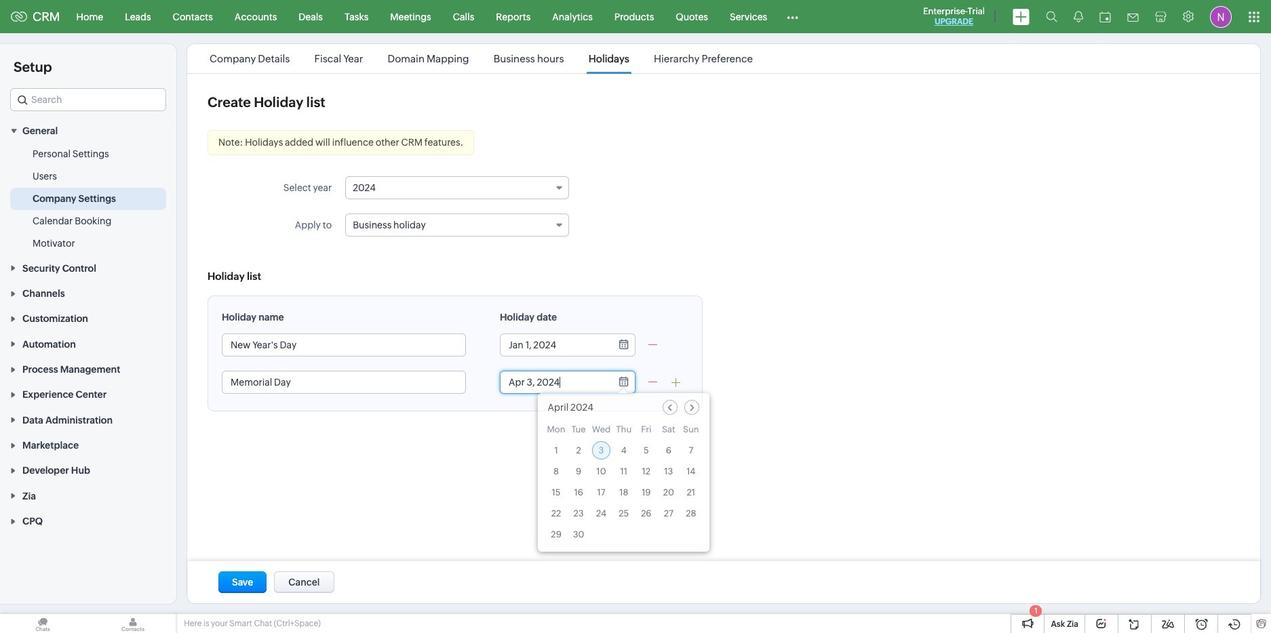 Task type: locate. For each thing, give the bounding box(es) containing it.
0 vertical spatial holiday name text field
[[223, 334, 465, 356]]

MMM d, yyyy text field
[[501, 334, 609, 356], [501, 372, 609, 393]]

mails image
[[1127, 13, 1139, 21]]

thursday column header
[[615, 425, 633, 439]]

4 row from the top
[[547, 484, 700, 502]]

1 mmm d, yyyy text field from the top
[[501, 334, 609, 356]]

Holiday name text field
[[223, 334, 465, 356], [223, 372, 465, 393]]

5 row from the top
[[547, 505, 700, 523]]

1 vertical spatial holiday name text field
[[223, 372, 465, 393]]

contacts image
[[90, 615, 176, 634]]

friday column header
[[637, 425, 656, 439]]

list
[[197, 44, 765, 73]]

2 row from the top
[[547, 442, 700, 460]]

2 mmm d, yyyy text field from the top
[[501, 372, 609, 393]]

profile element
[[1202, 0, 1240, 33]]

holiday name text field for second "mmm d, yyyy" text field
[[223, 372, 465, 393]]

mails element
[[1119, 1, 1147, 32]]

create menu image
[[1013, 8, 1030, 25]]

holiday name text field for second "mmm d, yyyy" text field from the bottom of the page
[[223, 334, 465, 356]]

1 holiday name text field from the top
[[223, 334, 465, 356]]

grid
[[538, 422, 710, 552]]

Other Modules field
[[778, 6, 807, 27]]

row
[[547, 425, 700, 439], [547, 442, 700, 460], [547, 463, 700, 481], [547, 484, 700, 502], [547, 505, 700, 523], [547, 526, 700, 544]]

0 vertical spatial mmm d, yyyy text field
[[501, 334, 609, 356]]

2 holiday name text field from the top
[[223, 372, 465, 393]]

Search text field
[[11, 89, 166, 111]]

6 row from the top
[[547, 526, 700, 544]]

None field
[[10, 88, 166, 111], [345, 176, 569, 199], [345, 214, 569, 237], [345, 176, 569, 199], [345, 214, 569, 237]]

chats image
[[0, 615, 85, 634]]

1 vertical spatial mmm d, yyyy text field
[[501, 372, 609, 393]]

region
[[0, 143, 176, 255]]



Task type: describe. For each thing, give the bounding box(es) containing it.
signals image
[[1074, 11, 1083, 22]]

search image
[[1046, 11, 1058, 22]]

monday column header
[[547, 425, 566, 439]]

tuesday column header
[[570, 425, 588, 439]]

signals element
[[1066, 0, 1091, 33]]

3 row from the top
[[547, 463, 700, 481]]

calendar image
[[1100, 11, 1111, 22]]

create menu element
[[1005, 0, 1038, 33]]

saturday column header
[[660, 425, 678, 439]]

profile image
[[1210, 6, 1232, 27]]

wednesday column header
[[592, 425, 611, 439]]

search element
[[1038, 0, 1066, 33]]

1 row from the top
[[547, 425, 700, 439]]

none field search
[[10, 88, 166, 111]]

sunday column header
[[682, 425, 700, 439]]



Task type: vqa. For each thing, say whether or not it's contained in the screenshot.
Holiday name 'text field' corresponding to MMM d, yyyy text box
yes



